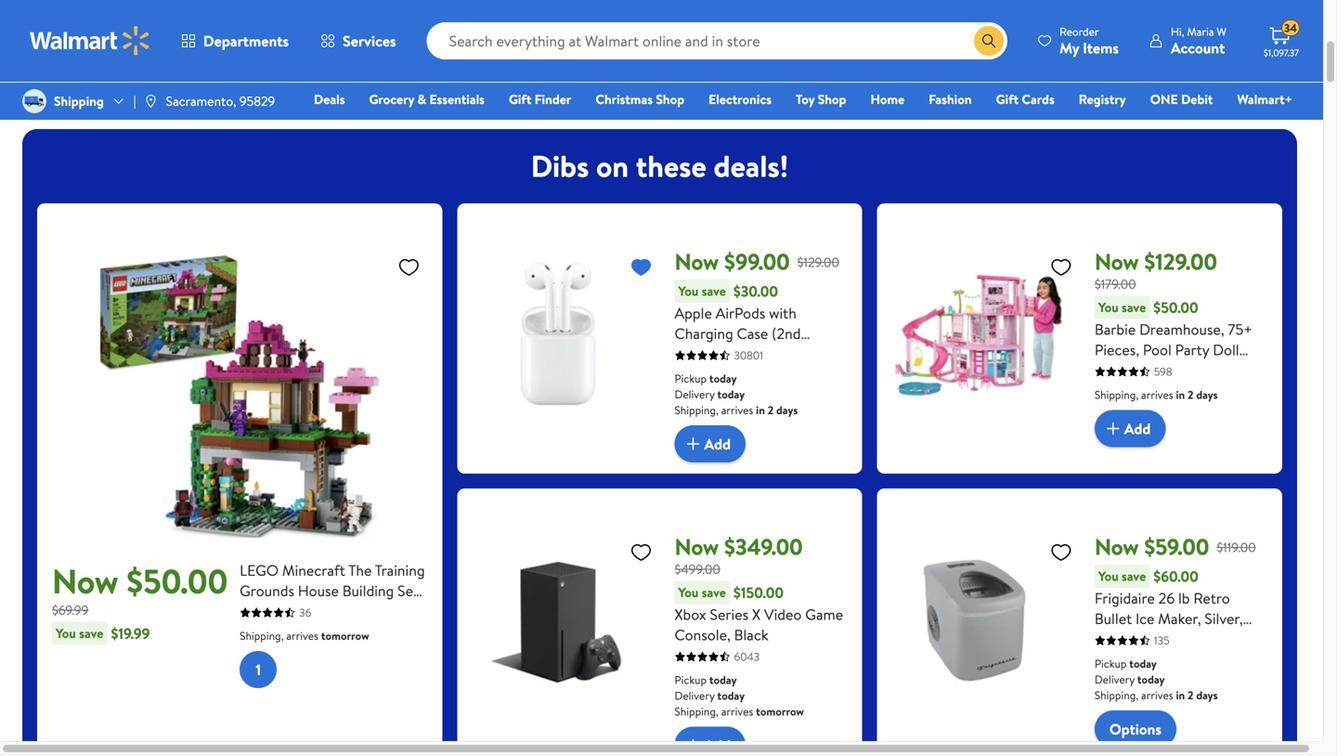 Task type: locate. For each thing, give the bounding box(es) containing it.
$129.00 right $99.00
[[798, 253, 840, 271]]

now up $19.99
[[52, 558, 119, 604]]

in for now $99.00
[[756, 402, 765, 418]]

christmas
[[68, 79, 125, 97], [596, 90, 653, 108]]

now $349.00 $499.00 you save $150.00 xbox series x video game console, black
[[675, 531, 844, 645]]

arrives down 6043
[[721, 704, 754, 719]]

save inside now $349.00 $499.00 you save $150.00 xbox series x video game console, black
[[702, 583, 726, 602]]

add button down shipping, arrives in 2 days
[[1095, 410, 1166, 447]]

$150.00
[[734, 582, 784, 603]]

75+
[[1228, 319, 1253, 340]]

1 vertical spatial with
[[1139, 360, 1167, 380]]

1 under from the left
[[208, 66, 241, 84]]

pickup down the console, at right
[[675, 672, 707, 688]]

home
[[860, 66, 894, 84], [871, 90, 905, 108]]

in
[[1176, 387, 1185, 403], [756, 402, 765, 418], [1176, 687, 1185, 703]]

add to cart image down shipping, arrives in 2 days
[[1102, 418, 1125, 440]]

0 vertical spatial toy
[[796, 90, 815, 108]]

save down $69.99
[[79, 624, 104, 642]]

house inside now $129.00 $179.00 you save $50.00 barbie dreamhouse, 75+ pieces, pool party doll house with 3 story slide
[[1095, 360, 1136, 380]]

1 horizontal spatial pickup today delivery today shipping, arrives in 2 days
[[1095, 656, 1218, 703]]

you for $129.00
[[1099, 298, 1119, 316]]

598
[[1154, 364, 1173, 380]]

save up the 'apple'
[[702, 282, 726, 300]]

6043
[[734, 649, 760, 665]]

under for $50 & under
[[433, 66, 466, 84]]

under for $25 & under
[[321, 66, 354, 84]]

fashion link up gift cards
[[940, 0, 1037, 86]]

1 vertical spatial tomorrow
[[756, 704, 804, 719]]

1 horizontal spatial $50.00
[[1154, 297, 1199, 318]]

toy right electronics
[[796, 90, 815, 108]]

you inside you save $60.00 frigidaire 26 lb retro bullet ice maker, silver, efic128
[[1099, 567, 1119, 585]]

0 horizontal spatial $50.00
[[127, 558, 228, 604]]

under up deals "link"
[[321, 66, 354, 84]]

reorder
[[1060, 24, 1099, 39]]

you inside you save $30.00 apple airpods with charging case (2nd generation)
[[679, 282, 699, 300]]

shop
[[656, 90, 685, 108], [818, 90, 847, 108]]

fashion down search icon
[[967, 66, 1010, 84]]

house
[[1095, 360, 1136, 380], [298, 581, 339, 601]]

$10
[[175, 66, 193, 84]]

arrives inside 'pickup today delivery today shipping, arrives tomorrow'
[[721, 704, 754, 719]]

now $99.00 $129.00
[[675, 246, 840, 277]]

you up barbie
[[1099, 298, 1119, 316]]

account
[[1171, 38, 1225, 58]]

1 horizontal spatial add button
[[1095, 410, 1166, 447]]

you down $69.99
[[56, 624, 76, 642]]

departments
[[203, 31, 289, 51]]

shipping, down the console, at right
[[675, 704, 719, 719]]

days for now $99.00
[[777, 402, 798, 418]]

& right $10
[[197, 66, 205, 84]]

pieces,
[[1095, 340, 1140, 360]]

barbie
[[1095, 319, 1136, 340]]

save inside you save $60.00 frigidaire 26 lb retro bullet ice maker, silver, efic128
[[1122, 567, 1146, 585]]

& right "$50"
[[421, 66, 430, 84]]

now right add to favorites list, barbie dreamhouse, 75+ pieces, pool party doll house with 3 story slide image
[[1095, 246, 1139, 277]]

tech link
[[606, 0, 702, 86]]

3 under from the left
[[433, 66, 466, 84]]

pickup
[[675, 371, 707, 386], [1095, 656, 1127, 672], [675, 672, 707, 688]]

house inside lego minecraft the training grounds house building set, 21183 cave toy
[[298, 581, 339, 601]]

pickup today delivery today shipping, arrives in 2 days for $99.00
[[675, 371, 798, 418]]

shop for toy shop
[[818, 90, 847, 108]]

$59.00
[[1145, 531, 1210, 563]]

doll
[[1213, 340, 1240, 360]]

you up frigidaire
[[1099, 567, 1119, 585]]

1 vertical spatial house
[[298, 581, 339, 601]]

dibs on these deals!
[[531, 145, 789, 187]]

save for $349.00
[[702, 583, 726, 602]]

21183
[[240, 601, 273, 621]]

0 horizontal spatial add button
[[675, 426, 746, 463]]

arrives for now $59.00
[[1142, 687, 1174, 703]]

electronics
[[709, 90, 772, 108]]

home right toy shop
[[871, 90, 905, 108]]

1 horizontal spatial  image
[[144, 94, 158, 109]]

0 horizontal spatial deals
[[314, 90, 345, 108]]

$50.00 inside now $50.00 $69.99 you save $19.99
[[127, 558, 228, 604]]

gift for gift finder
[[509, 90, 532, 108]]

apple
[[675, 303, 712, 323]]

0 vertical spatial $50.00
[[1154, 297, 1199, 318]]

0 vertical spatial deals
[[543, 66, 574, 84]]

now inside now $129.00 $179.00 you save $50.00 barbie dreamhouse, 75+ pieces, pool party doll house with 3 story slide
[[1095, 246, 1139, 277]]

delivery down efic128
[[1095, 672, 1135, 687]]

1 horizontal spatial shop
[[818, 90, 847, 108]]

under up sacramento, 95829
[[208, 66, 241, 84]]

 image
[[22, 89, 46, 113], [144, 94, 158, 109]]

lb
[[1179, 588, 1190, 608]]

pickup today delivery today shipping, arrives in 2 days
[[675, 371, 798, 418], [1095, 656, 1218, 703]]

add button down generation)
[[675, 426, 746, 463]]

now $59.00 $119.00
[[1095, 531, 1256, 563]]

pickup today delivery today shipping, arrives in 2 days for $59.00
[[1095, 656, 1218, 703]]

& inside the 'beauty & grooming'
[[1116, 66, 1125, 84]]

add down generation)
[[705, 434, 731, 454]]

& down $50 & under
[[418, 90, 426, 108]]

shop for christmas shop
[[656, 90, 685, 108]]

& for beauty
[[1116, 66, 1125, 84]]

add to cart image for now $59.00
[[1102, 418, 1125, 440]]

bullet
[[1095, 608, 1132, 629]]

get it by christmas link
[[48, 0, 145, 99]]

finder
[[535, 90, 572, 108]]

with left 3
[[1139, 360, 1167, 380]]

add
[[1125, 418, 1151, 439], [705, 434, 731, 454]]

now inside now $349.00 $499.00 you save $150.00 xbox series x video game console, black
[[675, 531, 719, 563]]

1 vertical spatial pickup today delivery today shipping, arrives in 2 days
[[1095, 656, 1218, 703]]

1 horizontal spatial toy
[[796, 90, 815, 108]]

walmart+ link
[[1229, 89, 1301, 109]]

registry link
[[1071, 89, 1135, 109]]

shop inside christmas shop link
[[656, 90, 685, 108]]

story
[[1182, 360, 1217, 380]]

deals up finder at the left top
[[543, 66, 574, 84]]

shop tech. image
[[620, 0, 687, 61]]

pickup today delivery today shipping, arrives in 2 days down 135
[[1095, 656, 1218, 703]]

2 down (2nd
[[768, 402, 774, 418]]

0 horizontal spatial christmas
[[68, 79, 125, 97]]

gift down flash in the left top of the page
[[509, 90, 532, 108]]

1 shop from the left
[[656, 90, 685, 108]]

with inside now $129.00 $179.00 you save $50.00 barbie dreamhouse, 75+ pieces, pool party doll house with 3 story slide
[[1139, 360, 1167, 380]]

options link
[[1095, 711, 1177, 748]]

tomorrow down 6043
[[756, 704, 804, 719]]

1 horizontal spatial christmas
[[596, 90, 653, 108]]

save up barbie
[[1122, 298, 1146, 316]]

1 vertical spatial home link
[[862, 89, 913, 109]]

& right $25
[[309, 66, 318, 84]]

now right add to favorites list, xbox series x video game console, black image
[[675, 531, 719, 563]]

shop twenty-five dollars and under. image
[[286, 0, 353, 61]]

$129.00 inside now $129.00 $179.00 you save $50.00 barbie dreamhouse, 75+ pieces, pool party doll house with 3 story slide
[[1145, 246, 1218, 277]]

2 horizontal spatial under
[[433, 66, 466, 84]]

under for $10 & under
[[208, 66, 241, 84]]

3
[[1171, 360, 1179, 380]]

0 horizontal spatial under
[[208, 66, 241, 84]]

$99.00
[[725, 246, 790, 277]]

get it by christmas
[[68, 66, 125, 97]]

1 horizontal spatial with
[[1139, 360, 1167, 380]]

0 horizontal spatial pickup today delivery today shipping, arrives in 2 days
[[675, 371, 798, 418]]

$50
[[396, 66, 418, 84]]

& for $10
[[197, 66, 205, 84]]

shipping, down generation)
[[675, 402, 719, 418]]

$50.00 up $19.99
[[127, 558, 228, 604]]

1 vertical spatial home
[[871, 90, 905, 108]]

tomorrow down lego minecraft the training grounds house building set, 21183 cave toy
[[321, 628, 369, 644]]

you inside now $129.00 $179.00 you save $50.00 barbie dreamhouse, 75+ pieces, pool party doll house with 3 story slide
[[1099, 298, 1119, 316]]

ice
[[1136, 608, 1155, 629]]

$50.00 inside now $129.00 $179.00 you save $50.00 barbie dreamhouse, 75+ pieces, pool party doll house with 3 story slide
[[1154, 297, 1199, 318]]

home link right toy shop
[[862, 89, 913, 109]]

arrives down 36
[[286, 628, 319, 644]]

1 horizontal spatial house
[[1095, 360, 1136, 380]]

arrives down 30801
[[721, 402, 754, 418]]

toy shop link
[[788, 89, 855, 109]]

toy right 36
[[312, 601, 334, 621]]

0 horizontal spatial shop
[[656, 90, 685, 108]]

1 gift from the left
[[509, 90, 532, 108]]

delivery down the console, at right
[[675, 688, 715, 704]]

gift inside "link"
[[509, 90, 532, 108]]

0 horizontal spatial with
[[769, 303, 797, 323]]

grocery & essentials
[[369, 90, 485, 108]]

shop down the home image
[[818, 90, 847, 108]]

deals
[[543, 66, 574, 84], [314, 90, 345, 108]]

$129.00 up dreamhouse,
[[1145, 246, 1218, 277]]

 image right '|'
[[144, 94, 158, 109]]

it
[[97, 66, 104, 84]]

add to cart image down generation)
[[682, 433, 705, 455]]

0 horizontal spatial  image
[[22, 89, 46, 113]]

gift left cards
[[996, 90, 1019, 108]]

1 horizontal spatial deals
[[543, 66, 574, 84]]

0 horizontal spatial $129.00
[[798, 253, 840, 271]]

0 vertical spatial home
[[860, 66, 894, 84]]

pickup today delivery today shipping, arrives in 2 days down 30801
[[675, 371, 798, 418]]

frigidaire
[[1095, 588, 1155, 608]]

 image left shipping
[[22, 89, 46, 113]]

sacramento, 95829
[[166, 92, 275, 110]]

save up frigidaire
[[1122, 567, 1146, 585]]

0 horizontal spatial toy
[[312, 601, 334, 621]]

in down 30801
[[756, 402, 765, 418]]

1 horizontal spatial add
[[1125, 418, 1151, 439]]

1 vertical spatial toy
[[312, 601, 334, 621]]

add button
[[1095, 410, 1166, 447], [675, 426, 746, 463]]

add button for now $349.00
[[675, 426, 746, 463]]

arrives
[[1142, 387, 1174, 403], [721, 402, 754, 418], [286, 628, 319, 644], [1142, 687, 1174, 703], [721, 704, 754, 719]]

days down (2nd
[[777, 402, 798, 418]]

shop down tech
[[656, 90, 685, 108]]

under up essentials
[[433, 66, 466, 84]]

1 vertical spatial $50.00
[[127, 558, 228, 604]]

0 vertical spatial with
[[769, 303, 797, 323]]

deals down $25 & under
[[314, 90, 345, 108]]

the
[[349, 560, 372, 581]]

1 horizontal spatial gift
[[996, 90, 1019, 108]]

2 shop from the left
[[818, 90, 847, 108]]

pickup down efic128
[[1095, 656, 1127, 672]]

party
[[1176, 340, 1210, 360]]

now for $129.00
[[1095, 246, 1139, 277]]

in up options link
[[1176, 687, 1185, 703]]

lego minecraft the training grounds house building set, 21183 cave toy
[[240, 560, 425, 621]]

now inside now $50.00 $69.99 you save $19.99
[[52, 558, 119, 604]]

& right beauty
[[1116, 66, 1125, 84]]

with
[[769, 303, 797, 323], [1139, 360, 1167, 380]]

now up the 'apple'
[[675, 246, 719, 277]]

efic128
[[1095, 629, 1147, 649]]

flash deals
[[511, 66, 574, 84]]

shop inside toy shop link
[[818, 90, 847, 108]]

$50.00 up dreamhouse,
[[1154, 297, 1199, 318]]

generation)
[[675, 344, 752, 364]]

get gifts in time for christmas. image
[[63, 0, 130, 61]]

30801
[[734, 347, 764, 363]]

shipping, inside 'pickup today delivery today shipping, arrives tomorrow'
[[675, 704, 719, 719]]

save inside now $50.00 $69.99 you save $19.99
[[79, 624, 104, 642]]

fashion left gift cards
[[929, 90, 972, 108]]

grooming
[[1073, 79, 1127, 97]]

0 horizontal spatial gift
[[509, 90, 532, 108]]

pickup inside 'pickup today delivery today shipping, arrives tomorrow'
[[675, 672, 707, 688]]

add to cart image
[[1102, 418, 1125, 440], [682, 433, 705, 455], [682, 734, 705, 755]]

0 vertical spatial house
[[1095, 360, 1136, 380]]

save up series
[[702, 583, 726, 602]]

0 vertical spatial fashion
[[967, 66, 1010, 84]]

add for now $59.00
[[1125, 418, 1151, 439]]

food
[[1197, 66, 1226, 84]]

you for $349.00
[[679, 583, 699, 602]]

you up the 'apple'
[[679, 282, 699, 300]]

|
[[134, 92, 136, 110]]

arrives up options link
[[1142, 687, 1174, 703]]

add down shipping, arrives in 2 days
[[1125, 418, 1151, 439]]

kitchen
[[1295, 66, 1338, 97]]

& for $50
[[421, 66, 430, 84]]

services
[[343, 31, 396, 51]]

1 horizontal spatial tomorrow
[[756, 704, 804, 719]]

0 horizontal spatial tomorrow
[[321, 628, 369, 644]]

2 for now $59.00
[[1188, 687, 1194, 703]]

you up xbox
[[679, 583, 699, 602]]

2 under from the left
[[321, 66, 354, 84]]

deals link
[[306, 89, 353, 109]]

shipping, for now $99.00
[[675, 402, 719, 418]]

2
[[1188, 387, 1194, 403], [768, 402, 774, 418], [1188, 687, 1194, 703]]

pickup down generation)
[[675, 371, 707, 386]]

1 vertical spatial deals
[[314, 90, 345, 108]]

you inside now $349.00 $499.00 you save $150.00 xbox series x video game console, black
[[679, 583, 699, 602]]

0 vertical spatial pickup today delivery today shipping, arrives in 2 days
[[675, 371, 798, 418]]

delivery down generation)
[[675, 386, 715, 402]]

$60.00
[[1154, 566, 1199, 587]]

0 horizontal spatial add
[[705, 434, 731, 454]]

shipping, up options link
[[1095, 687, 1139, 703]]

2 gift from the left
[[996, 90, 1019, 108]]

one debit
[[1151, 90, 1213, 108]]

pickup for $99.00
[[675, 371, 707, 386]]

Walmart Site-Wide search field
[[427, 22, 1008, 59]]

you inside now $50.00 $69.99 you save $19.99
[[56, 624, 76, 642]]

services button
[[305, 19, 412, 63]]

0 horizontal spatial house
[[298, 581, 339, 601]]

2 down story
[[1188, 387, 1194, 403]]

days down "silver,"
[[1197, 687, 1218, 703]]

fashion link left gift cards
[[921, 89, 980, 109]]

house down barbie
[[1095, 360, 1136, 380]]

house up 36
[[298, 581, 339, 601]]

save inside now $129.00 $179.00 you save $50.00 barbie dreamhouse, 75+ pieces, pool party doll house with 3 story slide
[[1122, 298, 1146, 316]]

you save $30.00 apple airpods with charging case (2nd generation)
[[675, 281, 801, 364]]

beauty & grooming link
[[1051, 0, 1148, 99]]

with down $30.00
[[769, 303, 797, 323]]

home link up toy shop link
[[829, 0, 925, 86]]

home down the home image
[[860, 66, 894, 84]]

1 horizontal spatial $129.00
[[1145, 246, 1218, 277]]

gift
[[509, 90, 532, 108], [996, 90, 1019, 108]]

save
[[702, 282, 726, 300], [1122, 298, 1146, 316], [1122, 567, 1146, 585], [702, 583, 726, 602], [79, 624, 104, 642]]

now up frigidaire
[[1095, 531, 1139, 563]]

1 horizontal spatial under
[[321, 66, 354, 84]]

these
[[636, 145, 707, 187]]

2 down maker,
[[1188, 687, 1194, 703]]

2 for now $99.00
[[768, 402, 774, 418]]



Task type: vqa. For each thing, say whether or not it's contained in the screenshot.
2 related to Now $59.00
yes



Task type: describe. For each thing, give the bounding box(es) containing it.
reorder my items
[[1060, 24, 1119, 58]]

gift finder link
[[501, 89, 580, 109]]

hi,
[[1171, 24, 1185, 39]]

get
[[72, 66, 93, 84]]

delivery for $59.00
[[1095, 672, 1135, 687]]

$129.00 inside the 'now $99.00 $129.00'
[[798, 253, 840, 271]]

charging
[[675, 323, 734, 344]]

dreamhouse,
[[1140, 319, 1225, 340]]

departments button
[[165, 19, 305, 63]]

slide
[[1220, 360, 1251, 380]]

shop fifty dollars and under. image
[[398, 0, 464, 61]]

$10 & under
[[175, 66, 241, 84]]

delivery inside 'pickup today delivery today shipping, arrives tomorrow'
[[675, 688, 715, 704]]

(2nd
[[772, 323, 801, 344]]

xbox
[[675, 604, 707, 625]]

deals inside "link"
[[314, 90, 345, 108]]

you save $60.00 frigidaire 26 lb retro bullet ice maker, silver, efic128
[[1095, 566, 1243, 649]]

training
[[375, 560, 425, 581]]

now for $59.00
[[1095, 531, 1139, 563]]

pickup for $59.00
[[1095, 656, 1127, 672]]

Search search field
[[427, 22, 1008, 59]]

$10 & under link
[[160, 0, 256, 86]]

essentials
[[430, 90, 485, 108]]

one debit link
[[1142, 89, 1222, 109]]

flash deals link
[[494, 0, 591, 86]]

now for $50.00
[[52, 558, 119, 604]]

tomorrow inside 'pickup today delivery today shipping, arrives tomorrow'
[[756, 704, 804, 719]]

christmas shop
[[596, 90, 685, 108]]

shipping, for now $349.00
[[675, 704, 719, 719]]

remove from favorites list, apple airpods with charging case (2nd generation) image
[[630, 256, 653, 279]]

in down 3
[[1176, 387, 1185, 403]]

1 vertical spatial fashion link
[[921, 89, 980, 109]]

$50 & under link
[[383, 0, 479, 86]]

flash
[[511, 66, 540, 84]]

cards
[[1022, 90, 1055, 108]]

$25 & under link
[[271, 0, 368, 86]]

gift for gift cards
[[996, 90, 1019, 108]]

1 button
[[240, 651, 277, 688]]

now for $99.00
[[675, 246, 719, 277]]

add button for now $59.00
[[1095, 410, 1166, 447]]

next slide for chipmodulewithimages list image
[[1238, 24, 1283, 69]]

save for $129.00
[[1122, 298, 1146, 316]]

pickup today delivery today shipping, arrives tomorrow
[[675, 672, 804, 719]]

gift cards link
[[988, 89, 1063, 109]]

maker,
[[1159, 608, 1202, 629]]

toys link
[[717, 0, 814, 86]]

1 vertical spatial fashion
[[929, 90, 972, 108]]

walmart+
[[1238, 90, 1293, 108]]

arrives down 598
[[1142, 387, 1174, 403]]

registry
[[1079, 90, 1126, 108]]

tech
[[641, 66, 667, 84]]

cave
[[277, 601, 309, 621]]

arrives for now $99.00
[[721, 402, 754, 418]]

walmart image
[[30, 26, 150, 56]]

now for $349.00
[[675, 531, 719, 563]]

you for $50.00
[[56, 624, 76, 642]]

one
[[1151, 90, 1179, 108]]

beauty & grooming
[[1073, 66, 1127, 97]]

34
[[1285, 20, 1298, 36]]

food link
[[1163, 0, 1260, 86]]

add to cart image for now $349.00
[[682, 433, 705, 455]]

grocery & essentials link
[[361, 89, 493, 109]]

135
[[1154, 633, 1170, 648]]

arrives for now $349.00
[[721, 704, 754, 719]]

gift cards
[[996, 90, 1055, 108]]

shipping
[[54, 92, 104, 110]]

shipping, arrives tomorrow
[[240, 628, 369, 644]]

26
[[1159, 588, 1175, 608]]

save inside you save $30.00 apple airpods with charging case (2nd generation)
[[702, 282, 726, 300]]

$349.00
[[725, 531, 803, 563]]

series
[[710, 604, 749, 625]]

lego
[[240, 560, 279, 581]]

$25
[[285, 66, 306, 84]]

options
[[1110, 719, 1162, 739]]

shop toys. image
[[732, 0, 799, 61]]

pool
[[1143, 340, 1172, 360]]

$69.99
[[52, 601, 89, 619]]

days down story
[[1197, 387, 1218, 403]]

add to favorites list, frigidaire 26 lb retro bullet ice maker, silver, efic128 image
[[1050, 541, 1073, 564]]

$499.00
[[675, 560, 721, 578]]

toy inside lego minecraft the training grounds house building set, 21183 cave toy
[[312, 601, 334, 621]]

x
[[752, 604, 761, 625]]

by
[[108, 66, 121, 84]]

christmas shop link
[[587, 89, 693, 109]]

deals!
[[714, 145, 789, 187]]

$25 & under
[[285, 66, 354, 84]]

toy shop
[[796, 90, 847, 108]]

shipping, down 21183
[[240, 628, 284, 644]]

add to favorites list, xbox series x video game console, black image
[[630, 541, 653, 564]]

video
[[764, 604, 802, 625]]

now $129.00 $179.00 you save $50.00 barbie dreamhouse, 75+ pieces, pool party doll house with 3 story slide
[[1095, 246, 1253, 380]]

shipping, arrives in 2 days
[[1095, 387, 1218, 403]]

shop kitchen and dining. image
[[1289, 0, 1338, 61]]

building
[[342, 581, 394, 601]]

case
[[737, 323, 768, 344]]

w
[[1217, 24, 1227, 39]]

add for now $349.00
[[705, 434, 731, 454]]

& for $25
[[309, 66, 318, 84]]

items
[[1083, 38, 1119, 58]]

shop food image
[[1178, 0, 1245, 61]]

shipping, for now $59.00
[[1095, 687, 1139, 703]]

0 vertical spatial home link
[[829, 0, 925, 86]]

in for now $59.00
[[1176, 687, 1185, 703]]

add to favorites list, lego minecraft the training grounds house building set, 21183 cave toy image
[[398, 256, 420, 279]]

 image for shipping
[[22, 89, 46, 113]]

36
[[299, 605, 311, 621]]

days for now $59.00
[[1197, 687, 1218, 703]]

shop ten dollars and under. image
[[175, 0, 242, 61]]

search icon image
[[982, 33, 997, 48]]

delivery for $99.00
[[675, 386, 715, 402]]

dibs
[[531, 145, 589, 187]]

electronics link
[[700, 89, 780, 109]]

on
[[596, 145, 629, 187]]

set,
[[398, 581, 423, 601]]

0 vertical spatial tomorrow
[[321, 628, 369, 644]]

 image for sacramento, 95829
[[144, 94, 158, 109]]

game
[[806, 604, 844, 625]]

grounds
[[240, 581, 294, 601]]

save for $50.00
[[79, 624, 104, 642]]

add to cart image down 'pickup today delivery today shipping, arrives tomorrow'
[[682, 734, 705, 755]]

with inside you save $30.00 apple airpods with charging case (2nd generation)
[[769, 303, 797, 323]]

fashion image
[[955, 0, 1022, 61]]

black
[[734, 625, 769, 645]]

& for grocery
[[418, 90, 426, 108]]

1
[[256, 659, 261, 680]]

home image
[[843, 0, 910, 61]]

flash deals image
[[509, 0, 576, 61]]

$50 & under
[[396, 66, 466, 84]]

add to favorites list, barbie dreamhouse, 75+ pieces, pool party doll house with 3 story slide image
[[1050, 256, 1073, 279]]

shipping, down pieces,
[[1095, 387, 1139, 403]]

airpods
[[716, 303, 766, 323]]

shop beauty and grooming. image
[[1066, 0, 1133, 61]]

0 vertical spatial fashion link
[[940, 0, 1037, 86]]

$19.99
[[111, 623, 150, 644]]

$119.00
[[1217, 538, 1256, 556]]



